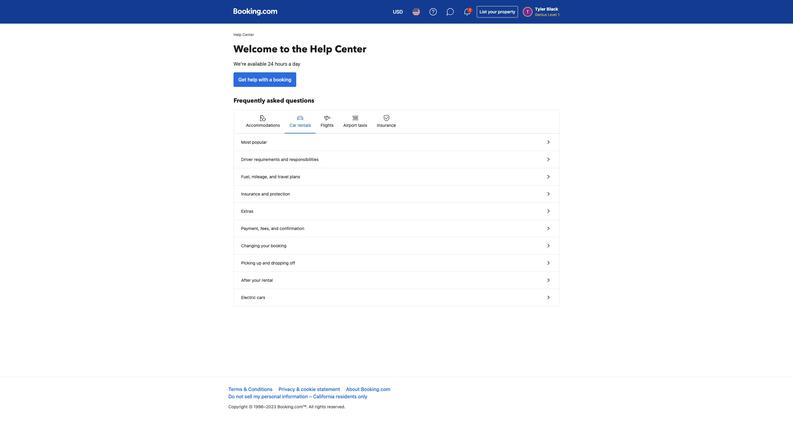 Task type: describe. For each thing, give the bounding box(es) containing it.
and for requirements
[[281, 157, 288, 162]]

most popular button
[[234, 134, 559, 151]]

–
[[309, 394, 312, 400]]

airport taxis button
[[339, 110, 372, 133]]

frequently
[[234, 97, 265, 105]]

insurance for insurance and protection
[[241, 191, 260, 197]]

personal
[[261, 394, 281, 400]]

sell
[[245, 394, 252, 400]]

tyler black genius level 1
[[535, 6, 559, 17]]

usd button
[[389, 5, 407, 19]]

rental
[[262, 278, 273, 283]]

booking.com™.
[[277, 404, 308, 410]]

get help with a booking button
[[234, 72, 296, 87]]

fees,
[[260, 226, 270, 231]]

list
[[480, 9, 487, 14]]

after your rental button
[[234, 272, 559, 289]]

california
[[313, 394, 335, 400]]

travel
[[278, 174, 289, 179]]

1 inside tyler black genius level 1
[[558, 12, 559, 17]]

do
[[228, 394, 235, 400]]

your for rental
[[252, 278, 261, 283]]

frequently asked questions
[[234, 97, 314, 105]]

insurance button
[[372, 110, 401, 133]]

only
[[358, 394, 367, 400]]

changing
[[241, 243, 260, 248]]

privacy
[[279, 387, 295, 392]]

driver
[[241, 157, 253, 162]]

©
[[249, 404, 253, 410]]

terms & conditions
[[228, 387, 272, 392]]

electric cars button
[[234, 289, 559, 306]]

payment, fees, and confirmation button
[[234, 220, 559, 237]]

after your rental
[[241, 278, 273, 283]]

welcome
[[234, 43, 278, 56]]

airport taxis
[[343, 123, 367, 128]]

terms
[[228, 387, 242, 392]]

car
[[290, 123, 296, 128]]

not
[[236, 394, 243, 400]]

list your property
[[480, 9, 515, 14]]

driver requirements and responsibilities button
[[234, 151, 559, 168]]

0 vertical spatial help
[[234, 32, 241, 37]]

get help with a booking
[[238, 77, 291, 82]]

copyright © 1996–2023 booking.com™. all rights reserved.
[[228, 404, 345, 410]]

all
[[309, 404, 314, 410]]

tab list containing accommodations
[[234, 110, 559, 134]]

privacy & cookie statement
[[279, 387, 340, 392]]

privacy & cookie statement link
[[279, 387, 340, 392]]

24
[[268, 61, 274, 67]]

1 horizontal spatial a
[[289, 61, 291, 67]]

picking up and dropping off
[[241, 261, 295, 266]]

available
[[248, 61, 267, 67]]

0 horizontal spatial center
[[242, 32, 254, 37]]

we're available 24 hours a day
[[234, 61, 300, 67]]

changing your booking
[[241, 243, 286, 248]]

car rentals button
[[285, 110, 316, 133]]

driver requirements and responsibilities
[[241, 157, 319, 162]]

a inside button
[[269, 77, 272, 82]]

dropping
[[271, 261, 289, 266]]

picking up and dropping off button
[[234, 255, 559, 272]]

help
[[248, 77, 257, 82]]

level
[[548, 12, 557, 17]]

insurance and protection
[[241, 191, 290, 197]]

terms & conditions link
[[228, 387, 272, 392]]

responsibilities
[[289, 157, 319, 162]]

reserved.
[[327, 404, 345, 410]]

rights
[[315, 404, 326, 410]]

list your property link
[[477, 6, 518, 18]]

most popular
[[241, 140, 267, 145]]



Task type: locate. For each thing, give the bounding box(es) containing it.
hours
[[275, 61, 287, 67]]

1 horizontal spatial center
[[335, 43, 366, 56]]

tyler
[[535, 6, 546, 12]]

rentals
[[298, 123, 311, 128]]

1 horizontal spatial help
[[310, 43, 332, 56]]

copyright
[[228, 404, 248, 410]]

help right the the
[[310, 43, 332, 56]]

and for mileage,
[[269, 174, 277, 179]]

1 horizontal spatial 1
[[558, 12, 559, 17]]

a
[[289, 61, 291, 67], [269, 77, 272, 82]]

the
[[292, 43, 307, 56]]

cookie
[[301, 387, 316, 392]]

accommodations button
[[241, 110, 285, 133]]

insurance and protection button
[[234, 186, 559, 203]]

0 horizontal spatial your
[[252, 278, 261, 283]]

car rentals
[[290, 123, 311, 128]]

welcome to the help center
[[234, 43, 366, 56]]

about booking.com do not sell my personal information – california residents only
[[228, 387, 390, 400]]

changing your booking button
[[234, 237, 559, 255]]

and for fees,
[[271, 226, 278, 231]]

insurance for insurance
[[377, 123, 396, 128]]

1 vertical spatial a
[[269, 77, 272, 82]]

payment, fees, and confirmation
[[241, 226, 304, 231]]

0 horizontal spatial &
[[244, 387, 247, 392]]

taxis
[[358, 123, 367, 128]]

genius
[[535, 12, 547, 17]]

1 & from the left
[[244, 387, 247, 392]]

and right fees,
[[271, 226, 278, 231]]

information
[[282, 394, 308, 400]]

& up sell
[[244, 387, 247, 392]]

1996–2023
[[254, 404, 276, 410]]

0 horizontal spatial insurance
[[241, 191, 260, 197]]

0 vertical spatial booking
[[273, 77, 291, 82]]

confirmation
[[280, 226, 304, 231]]

1 left the list
[[469, 8, 471, 12]]

0 horizontal spatial a
[[269, 77, 272, 82]]

extras
[[241, 209, 253, 214]]

tab list
[[234, 110, 559, 134]]

mileage,
[[252, 174, 268, 179]]

insurance up extras in the top of the page
[[241, 191, 260, 197]]

1 horizontal spatial insurance
[[377, 123, 396, 128]]

booking down hours
[[273, 77, 291, 82]]

protection
[[270, 191, 290, 197]]

booking.com
[[361, 387, 390, 392]]

electric cars
[[241, 295, 265, 300]]

1 vertical spatial center
[[335, 43, 366, 56]]

plans
[[290, 174, 300, 179]]

your right changing
[[261, 243, 270, 248]]

picking
[[241, 261, 255, 266]]

requirements
[[254, 157, 280, 162]]

0 vertical spatial your
[[488, 9, 497, 14]]

booking up dropping
[[271, 243, 286, 248]]

0 vertical spatial insurance
[[377, 123, 396, 128]]

a left day at the left of the page
[[289, 61, 291, 67]]

do not sell my personal information – california residents only link
[[228, 394, 367, 400]]

fuel, mileage, and travel plans
[[241, 174, 300, 179]]

and left travel
[[269, 174, 277, 179]]

statement
[[317, 387, 340, 392]]

most
[[241, 140, 251, 145]]

2 vertical spatial your
[[252, 278, 261, 283]]

1 vertical spatial booking
[[271, 243, 286, 248]]

& for terms
[[244, 387, 247, 392]]

1 button
[[460, 5, 474, 19]]

0 vertical spatial a
[[289, 61, 291, 67]]

and for up
[[263, 261, 270, 266]]

conditions
[[248, 387, 272, 392]]

with
[[259, 77, 268, 82]]

day
[[292, 61, 300, 67]]

popular
[[252, 140, 267, 145]]

1 vertical spatial your
[[261, 243, 270, 248]]

1
[[469, 8, 471, 12], [558, 12, 559, 17]]

booking.com online hotel reservations image
[[234, 8, 277, 15]]

asked
[[267, 97, 284, 105]]

your for property
[[488, 9, 497, 14]]

airport
[[343, 123, 357, 128]]

2 horizontal spatial your
[[488, 9, 497, 14]]

&
[[244, 387, 247, 392], [296, 387, 300, 392]]

& up do not sell my personal information – california residents only link
[[296, 387, 300, 392]]

black
[[547, 6, 558, 12]]

booking
[[273, 77, 291, 82], [271, 243, 286, 248]]

your for booking
[[261, 243, 270, 248]]

your right the list
[[488, 9, 497, 14]]

& for privacy
[[296, 387, 300, 392]]

and up travel
[[281, 157, 288, 162]]

we're
[[234, 61, 246, 67]]

insurance up most popular button
[[377, 123, 396, 128]]

help
[[234, 32, 241, 37], [310, 43, 332, 56]]

off
[[290, 261, 295, 266]]

1 horizontal spatial &
[[296, 387, 300, 392]]

1 inside 1 button
[[469, 8, 471, 12]]

a right 'with'
[[269, 77, 272, 82]]

0 horizontal spatial help
[[234, 32, 241, 37]]

1 horizontal spatial your
[[261, 243, 270, 248]]

about booking.com link
[[346, 387, 390, 392]]

payment,
[[241, 226, 259, 231]]

questions
[[286, 97, 314, 105]]

insurance
[[377, 123, 396, 128], [241, 191, 260, 197]]

help up the welcome
[[234, 32, 241, 37]]

fuel,
[[241, 174, 251, 179]]

0 horizontal spatial 1
[[469, 8, 471, 12]]

help center
[[234, 32, 254, 37]]

property
[[498, 9, 515, 14]]

1 right level
[[558, 12, 559, 17]]

accommodations
[[246, 123, 280, 128]]

1 vertical spatial help
[[310, 43, 332, 56]]

get
[[238, 77, 246, 82]]

2 & from the left
[[296, 387, 300, 392]]

up
[[256, 261, 261, 266]]

0 vertical spatial center
[[242, 32, 254, 37]]

to
[[280, 43, 290, 56]]

usd
[[393, 9, 403, 15]]

and left protection
[[261, 191, 269, 197]]

after
[[241, 278, 251, 283]]

your right after
[[252, 278, 261, 283]]

cars
[[257, 295, 265, 300]]

flights
[[321, 123, 334, 128]]

and right up
[[263, 261, 270, 266]]

1 vertical spatial insurance
[[241, 191, 260, 197]]

and inside "button"
[[271, 226, 278, 231]]

residents
[[336, 394, 357, 400]]

your
[[488, 9, 497, 14], [261, 243, 270, 248], [252, 278, 261, 283]]



Task type: vqa. For each thing, say whether or not it's contained in the screenshot.
'I' within WHY WAS I CHARGED BY THE RENTAL COMPANY? button
no



